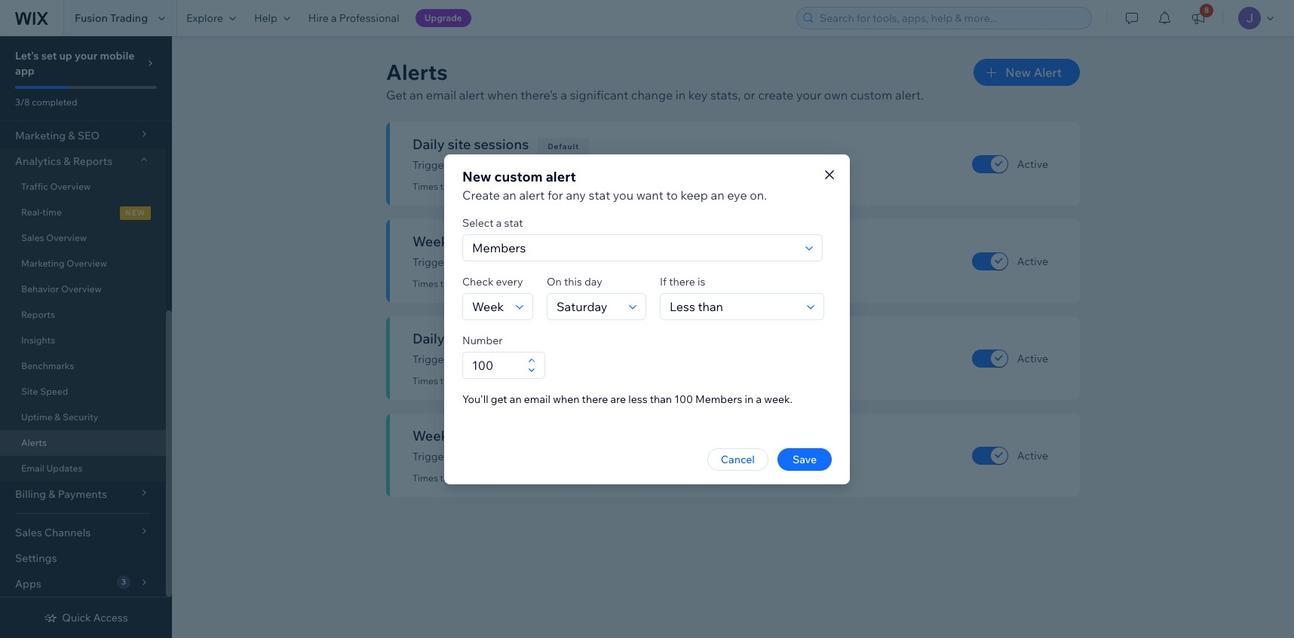 Task type: locate. For each thing, give the bounding box(es) containing it.
3 active from the top
[[1017, 352, 1048, 365]]

create
[[758, 87, 794, 103]]

& up the traffic overview
[[64, 155, 71, 168]]

security
[[63, 412, 98, 423]]

significant for daily total sales
[[453, 353, 504, 366]]

alert up daily site sessions
[[459, 87, 485, 103]]

stat
[[589, 187, 610, 202], [504, 216, 523, 230]]

1 vertical spatial custom
[[494, 168, 543, 185]]

triggered down weekly total sales trigger: significant change in weekly total sales.
[[510, 473, 549, 484]]

0 vertical spatial sessions
[[474, 136, 529, 153]]

daily
[[557, 158, 580, 172], [557, 353, 580, 366]]

behavior overview
[[21, 284, 102, 295]]

3 triggered: from the top
[[440, 376, 482, 387]]

0 vertical spatial sales
[[480, 330, 512, 348]]

behavior overview link
[[0, 277, 166, 302]]

an inside "alerts get an email alert when there's a significant change in key stats, or create your own custom alert."
[[410, 87, 423, 103]]

new custom alert create an alert for any stat you want to keep an eye on.
[[462, 168, 767, 202]]

3 times triggered: never triggered from the top
[[412, 376, 549, 387]]

0 vertical spatial daily
[[412, 136, 445, 153]]

triggered: for weekly site sessions
[[440, 278, 482, 290]]

own
[[824, 87, 848, 103]]

0 horizontal spatial alerts
[[21, 437, 47, 449]]

3/8
[[15, 97, 30, 108]]

weekly site sessions
[[412, 233, 544, 250]]

alert.
[[895, 87, 924, 103]]

2 never from the top
[[484, 278, 508, 290]]

triggered:
[[440, 181, 482, 192], [440, 278, 482, 290], [440, 376, 482, 387], [440, 473, 482, 484]]

1 horizontal spatial email
[[524, 393, 550, 406]]

2 daily from the top
[[412, 330, 445, 348]]

when inside "alerts get an email alert when there's a significant change in key stats, or create your own custom alert."
[[487, 87, 518, 103]]

1 daily from the top
[[412, 136, 445, 153]]

traffic overview link
[[0, 174, 166, 200]]

daily for daily total sales
[[412, 330, 445, 348]]

2 triggered from the top
[[510, 278, 549, 290]]

0 horizontal spatial email
[[426, 87, 456, 103]]

any
[[566, 187, 586, 202]]

key
[[688, 87, 708, 103]]

sales overview
[[21, 232, 87, 244]]

insights
[[21, 335, 55, 346]]

change down daily site sessions
[[506, 158, 543, 172]]

cancel
[[721, 453, 755, 466]]

1 horizontal spatial new
[[1005, 65, 1031, 80]]

stat right any
[[589, 187, 610, 202]]

triggered for weekly site sessions
[[510, 278, 549, 290]]

new for custom
[[462, 168, 491, 185]]

times triggered: never triggered up you'll
[[412, 376, 549, 387]]

never for daily site sessions
[[484, 181, 508, 192]]

overview for behavior overview
[[61, 284, 102, 295]]

0 horizontal spatial stat
[[504, 216, 523, 230]]

new inside new custom alert create an alert for any stat you want to keep an eye on.
[[462, 168, 491, 185]]

0 vertical spatial stat
[[589, 187, 610, 202]]

triggered: up "check every" field
[[440, 278, 482, 290]]

check
[[462, 275, 494, 288]]

2 active from the top
[[1017, 255, 1048, 268]]

reports up insights
[[21, 309, 55, 320]]

times triggered: never triggered up select
[[412, 181, 549, 192]]

alerts up get
[[386, 59, 448, 85]]

0 vertical spatial sessions.
[[602, 158, 647, 172]]

weekly inside weekly total sales trigger: significant change in weekly total sales.
[[412, 428, 460, 445]]

8 button
[[1182, 0, 1215, 36]]

sessions
[[474, 136, 529, 153], [489, 233, 544, 250]]

1 horizontal spatial when
[[553, 393, 580, 406]]

1 vertical spatial stat
[[504, 216, 523, 230]]

times triggered: never triggered for daily total sales
[[412, 376, 549, 387]]

times triggered: never triggered for weekly site sessions
[[412, 278, 549, 290]]

1 horizontal spatial stat
[[589, 187, 610, 202]]

alerts inside "link"
[[21, 437, 47, 449]]

never up get
[[484, 376, 508, 387]]

stat right select
[[504, 216, 523, 230]]

overview down the marketing overview link
[[61, 284, 102, 295]]

1 times from the top
[[412, 181, 438, 192]]

active
[[1017, 157, 1048, 171], [1017, 255, 1048, 268], [1017, 352, 1048, 365], [1017, 449, 1048, 463]]

Number text field
[[468, 353, 523, 378]]

change inside "alerts get an email alert when there's a significant change in key stats, or create your own custom alert."
[[631, 87, 673, 103]]

0 horizontal spatial new
[[462, 168, 491, 185]]

1 vertical spatial alert
[[546, 168, 576, 185]]

0 vertical spatial weekly
[[557, 256, 591, 269]]

alert
[[459, 87, 485, 103], [546, 168, 576, 185], [519, 187, 545, 202]]

change down get
[[506, 450, 543, 464]]

sessions up trigger: significant change in weekly site sessions.
[[489, 233, 544, 250]]

1 horizontal spatial reports
[[73, 155, 113, 168]]

1 vertical spatial your
[[796, 87, 821, 103]]

1 active from the top
[[1017, 157, 1048, 171]]

to
[[666, 187, 678, 202]]

significant up check
[[453, 256, 504, 269]]

sales up 'number' text box
[[480, 330, 512, 348]]

1 vertical spatial weekly
[[412, 428, 460, 445]]

daily down on this day field
[[557, 353, 580, 366]]

there
[[669, 275, 695, 288], [582, 393, 608, 406]]

overview down sales overview link
[[67, 258, 107, 269]]

traffic overview
[[21, 181, 91, 192]]

4 trigger: from the top
[[412, 450, 450, 464]]

daily total sales
[[412, 330, 512, 348]]

overview up marketing overview
[[46, 232, 87, 244]]

members
[[695, 393, 742, 406]]

change for daily site sessions
[[506, 158, 543, 172]]

sales inside weekly total sales trigger: significant change in weekly total sales.
[[495, 428, 527, 445]]

uptime & security link
[[0, 405, 166, 431]]

day
[[584, 275, 602, 288]]

1 vertical spatial daily
[[557, 353, 580, 366]]

1 vertical spatial sessions
[[489, 233, 544, 250]]

4 active from the top
[[1017, 449, 1048, 463]]

number
[[462, 334, 503, 347]]

change inside weekly total sales trigger: significant change in weekly total sales.
[[506, 450, 543, 464]]

alert left for
[[519, 187, 545, 202]]

2 daily from the top
[[557, 353, 580, 366]]

there right the if
[[669, 275, 695, 288]]

default up 'on this day'
[[563, 239, 594, 249]]

1 horizontal spatial &
[[64, 155, 71, 168]]

0 vertical spatial email
[[426, 87, 456, 103]]

quick access
[[62, 612, 128, 625]]

0 horizontal spatial custom
[[494, 168, 543, 185]]

real-
[[21, 207, 42, 218]]

1 times triggered: never triggered from the top
[[412, 181, 549, 192]]

times
[[412, 181, 438, 192], [412, 278, 438, 290], [412, 376, 438, 387], [412, 473, 438, 484]]

custom right the own
[[850, 87, 892, 103]]

never up "check every" field
[[484, 278, 508, 290]]

for
[[547, 187, 563, 202]]

sales. inside weekly total sales trigger: significant change in weekly total sales.
[[618, 450, 645, 464]]

times triggered: never triggered up "check every" field
[[412, 278, 549, 290]]

change
[[631, 87, 673, 103], [506, 158, 543, 172], [506, 256, 543, 269], [506, 353, 543, 366], [506, 450, 543, 464]]

3/8 completed
[[15, 97, 77, 108]]

triggered: down weekly total sales trigger: significant change in weekly total sales.
[[440, 473, 482, 484]]

uptime
[[21, 412, 53, 423]]

2 times from the top
[[412, 278, 438, 290]]

sales for weekly
[[495, 428, 527, 445]]

marketing overview link
[[0, 251, 166, 277]]

in inside weekly total sales trigger: significant change in weekly total sales.
[[545, 450, 554, 464]]

1 vertical spatial &
[[55, 412, 60, 423]]

1 vertical spatial sales.
[[618, 450, 645, 464]]

3 never from the top
[[484, 376, 508, 387]]

4 never from the top
[[484, 473, 508, 484]]

0 vertical spatial weekly
[[412, 233, 460, 250]]

2 weekly from the top
[[412, 428, 460, 445]]

4 triggered: from the top
[[440, 473, 482, 484]]

0 vertical spatial new
[[1005, 65, 1031, 80]]

significant down daily site sessions
[[453, 158, 504, 172]]

0 vertical spatial reports
[[73, 155, 113, 168]]

triggered: up you'll
[[440, 376, 482, 387]]

there left are on the left of page
[[582, 393, 608, 406]]

site
[[448, 136, 471, 153], [582, 158, 600, 172], [463, 233, 486, 250], [593, 256, 611, 269]]

0 horizontal spatial when
[[487, 87, 518, 103]]

analytics & reports button
[[0, 149, 166, 174]]

email inside "alerts get an email alert when there's a significant change in key stats, or create your own custom alert."
[[426, 87, 456, 103]]

reports up the traffic overview link
[[73, 155, 113, 168]]

triggered down trigger: significant change in daily total sales.
[[510, 376, 549, 387]]

daily for daily site sessions
[[412, 136, 445, 153]]

default up trigger: significant change in daily site sessions.
[[548, 142, 579, 152]]

1 vertical spatial daily
[[412, 330, 445, 348]]

settings link
[[0, 546, 166, 572]]

0 vertical spatial your
[[75, 49, 97, 63]]

0 horizontal spatial your
[[75, 49, 97, 63]]

mobile
[[100, 49, 135, 63]]

1 triggered from the top
[[510, 181, 549, 192]]

& inside popup button
[[64, 155, 71, 168]]

custom
[[850, 87, 892, 103], [494, 168, 543, 185]]

when
[[487, 87, 518, 103], [553, 393, 580, 406]]

custom up create
[[494, 168, 543, 185]]

1 weekly from the top
[[412, 233, 460, 250]]

significant down number on the bottom left of page
[[453, 353, 504, 366]]

alert up for
[[546, 168, 576, 185]]

0 vertical spatial alerts
[[386, 59, 448, 85]]

1 vertical spatial sessions.
[[613, 256, 658, 269]]

sessions for daily site sessions
[[474, 136, 529, 153]]

your right up
[[75, 49, 97, 63]]

triggered down trigger: significant change in daily site sessions.
[[510, 181, 549, 192]]

significant inside weekly total sales trigger: significant change in weekly total sales.
[[453, 450, 504, 464]]

change up every
[[506, 256, 543, 269]]

1 daily from the top
[[557, 158, 580, 172]]

never up select a stat
[[484, 181, 508, 192]]

a
[[331, 11, 337, 25], [561, 87, 567, 103], [496, 216, 502, 230], [756, 393, 762, 406]]

new for alert
[[1005, 65, 1031, 80]]

upgrade button
[[415, 9, 471, 27]]

significant down you'll
[[453, 450, 504, 464]]

2 weekly from the top
[[557, 450, 591, 464]]

trigger: for daily site sessions
[[412, 158, 450, 172]]

& for uptime
[[55, 412, 60, 423]]

2 triggered: from the top
[[440, 278, 482, 290]]

overview for sales overview
[[46, 232, 87, 244]]

alert
[[1034, 65, 1062, 80]]

overview for traffic overview
[[50, 181, 91, 192]]

significant for weekly site sessions
[[453, 256, 504, 269]]

new inside button
[[1005, 65, 1031, 80]]

0 vertical spatial daily
[[557, 158, 580, 172]]

0 vertical spatial when
[[487, 87, 518, 103]]

trigger: significant change in daily site sessions.
[[412, 158, 647, 172]]

on this day
[[547, 275, 602, 288]]

default for weekly site sessions
[[563, 239, 594, 249]]

or
[[743, 87, 755, 103]]

0 horizontal spatial alert
[[459, 87, 485, 103]]

your left the own
[[796, 87, 821, 103]]

new up create
[[462, 168, 491, 185]]

help
[[254, 11, 277, 25]]

significant right there's in the top of the page
[[570, 87, 628, 103]]

triggered down trigger: significant change in weekly site sessions.
[[510, 278, 549, 290]]

0 vertical spatial custom
[[850, 87, 892, 103]]

total up you'll get an email when there are less than 100 members in a week.
[[582, 353, 604, 366]]

alerts get an email alert when there's a significant change in key stats, or create your own custom alert.
[[386, 59, 924, 103]]

0 vertical spatial there
[[669, 275, 695, 288]]

1 horizontal spatial alert
[[519, 187, 545, 202]]

0 horizontal spatial reports
[[21, 309, 55, 320]]

time
[[42, 207, 62, 218]]

2 trigger: from the top
[[412, 256, 450, 269]]

& right uptime
[[55, 412, 60, 423]]

significant
[[570, 87, 628, 103], [453, 158, 504, 172], [453, 256, 504, 269], [453, 353, 504, 366], [453, 450, 504, 464]]

a right there's in the top of the page
[[561, 87, 567, 103]]

1 vertical spatial email
[[524, 393, 550, 406]]

uptime & security
[[21, 412, 98, 423]]

change up get
[[506, 353, 543, 366]]

daily up any
[[557, 158, 580, 172]]

settings
[[15, 552, 57, 566]]

daily
[[412, 136, 445, 153], [412, 330, 445, 348]]

trading
[[110, 11, 148, 25]]

sales down get
[[495, 428, 527, 445]]

trigger:
[[412, 158, 450, 172], [412, 256, 450, 269], [412, 353, 450, 366], [412, 450, 450, 464]]

0 horizontal spatial &
[[55, 412, 60, 423]]

1 vertical spatial sales
[[495, 428, 527, 445]]

triggered: up select
[[440, 181, 482, 192]]

3 trigger: from the top
[[412, 353, 450, 366]]

create
[[462, 187, 500, 202]]

1 horizontal spatial your
[[796, 87, 821, 103]]

significant for daily site sessions
[[453, 158, 504, 172]]

0 vertical spatial &
[[64, 155, 71, 168]]

sessions. for daily site sessions
[[602, 158, 647, 172]]

never down weekly total sales trigger: significant change in weekly total sales.
[[484, 473, 508, 484]]

set
[[41, 49, 57, 63]]

times triggered: never triggered
[[412, 181, 549, 192], [412, 278, 549, 290], [412, 376, 549, 387], [412, 473, 549, 484]]

new left alert
[[1005, 65, 1031, 80]]

in
[[676, 87, 686, 103], [545, 158, 554, 172], [545, 256, 554, 269], [545, 353, 554, 366], [745, 393, 754, 406], [545, 450, 554, 464]]

professional
[[339, 11, 399, 25]]

when left are on the left of page
[[553, 393, 580, 406]]

1 horizontal spatial custom
[[850, 87, 892, 103]]

2 times triggered: never triggered from the top
[[412, 278, 549, 290]]

1 vertical spatial default
[[563, 239, 594, 249]]

total down are on the left of page
[[593, 450, 615, 464]]

overview inside "link"
[[61, 284, 102, 295]]

1 vertical spatial alerts
[[21, 437, 47, 449]]

Check every field
[[468, 294, 511, 319]]

1 vertical spatial weekly
[[557, 450, 591, 464]]

1 trigger: from the top
[[412, 158, 450, 172]]

total down "check every" field
[[448, 330, 477, 348]]

a left week.
[[756, 393, 762, 406]]

sessions up trigger: significant change in daily site sessions.
[[474, 136, 529, 153]]

3 times from the top
[[412, 376, 438, 387]]

1 never from the top
[[484, 181, 508, 192]]

1 vertical spatial new
[[462, 168, 491, 185]]

alerts inside "alerts get an email alert when there's a significant change in key stats, or create your own custom alert."
[[386, 59, 448, 85]]

sales. up are on the left of page
[[607, 353, 634, 366]]

active for daily site sessions
[[1017, 157, 1048, 171]]

0 vertical spatial default
[[548, 142, 579, 152]]

1 vertical spatial there
[[582, 393, 608, 406]]

overview down analytics & reports
[[50, 181, 91, 192]]

1 horizontal spatial alerts
[[386, 59, 448, 85]]

trigger: for weekly site sessions
[[412, 256, 450, 269]]

an
[[410, 87, 423, 103], [503, 187, 516, 202], [711, 187, 724, 202], [510, 393, 522, 406]]

change left key
[[631, 87, 673, 103]]

0 horizontal spatial there
[[582, 393, 608, 406]]

0 vertical spatial alert
[[459, 87, 485, 103]]

1 triggered: from the top
[[440, 181, 482, 192]]

sessions. for weekly site sessions
[[613, 256, 658, 269]]

weekly inside weekly total sales trigger: significant change in weekly total sales.
[[557, 450, 591, 464]]

site up create
[[448, 136, 471, 153]]

access
[[93, 612, 128, 625]]

sales. down you'll get an email when there are less than 100 members in a week.
[[618, 450, 645, 464]]

times triggered: never triggered down weekly total sales trigger: significant change in weekly total sales.
[[412, 473, 549, 484]]

speed
[[40, 386, 68, 397]]

trigger: significant change in daily total sales.
[[412, 353, 634, 366]]

weekly for weekly site sessions
[[412, 233, 460, 250]]

when left there's in the top of the page
[[487, 87, 518, 103]]

alerts up email
[[21, 437, 47, 449]]

3 triggered from the top
[[510, 376, 549, 387]]



Task type: describe. For each thing, give the bounding box(es) containing it.
let's set up your mobile app
[[15, 49, 135, 78]]

updates
[[46, 463, 83, 474]]

on
[[547, 275, 562, 288]]

0 vertical spatial sales.
[[607, 353, 634, 366]]

traffic
[[21, 181, 48, 192]]

site down select
[[463, 233, 486, 250]]

change for daily total sales
[[506, 353, 543, 366]]

default for daily site sessions
[[548, 142, 579, 152]]

if there is
[[660, 275, 705, 288]]

quick
[[62, 612, 91, 625]]

email
[[21, 463, 44, 474]]

daily for sessions
[[557, 158, 580, 172]]

quick access button
[[44, 612, 128, 625]]

site speed
[[21, 386, 68, 397]]

save
[[792, 453, 817, 466]]

If there is field
[[665, 294, 802, 319]]

analytics & reports
[[15, 155, 113, 168]]

triggered for daily site sessions
[[510, 181, 549, 192]]

times triggered: never triggered for daily site sessions
[[412, 181, 549, 192]]

sales
[[21, 232, 44, 244]]

every
[[496, 275, 523, 288]]

than
[[650, 393, 672, 406]]

2 vertical spatial alert
[[519, 187, 545, 202]]

eye
[[727, 187, 747, 202]]

reports link
[[0, 302, 166, 328]]

in inside "alerts get an email alert when there's a significant change in key stats, or create your own custom alert."
[[676, 87, 686, 103]]

overview for marketing overview
[[67, 258, 107, 269]]

site up any
[[582, 158, 600, 172]]

never for weekly site sessions
[[484, 278, 508, 290]]

are
[[610, 393, 626, 406]]

On this day field
[[552, 294, 624, 319]]

reports inside popup button
[[73, 155, 113, 168]]

4 times triggered: never triggered from the top
[[412, 473, 549, 484]]

there's
[[520, 87, 558, 103]]

email updates
[[21, 463, 83, 474]]

hire a professional
[[308, 11, 399, 25]]

4 times from the top
[[412, 473, 438, 484]]

weekly for weekly total sales trigger: significant change in weekly total sales.
[[412, 428, 460, 445]]

explore
[[186, 11, 223, 25]]

active for weekly site sessions
[[1017, 255, 1048, 268]]

less
[[628, 393, 647, 406]]

is
[[698, 275, 705, 288]]

stats,
[[710, 87, 741, 103]]

sidebar element
[[0, 0, 172, 639]]

fusion trading
[[75, 11, 148, 25]]

select a stat
[[462, 216, 523, 230]]

get
[[386, 87, 407, 103]]

& for analytics
[[64, 155, 71, 168]]

real-time
[[21, 207, 62, 218]]

active for daily total sales
[[1017, 352, 1048, 365]]

trigger: for daily total sales
[[412, 353, 450, 366]]

triggered: for daily total sales
[[440, 376, 482, 387]]

new alert button
[[974, 59, 1080, 86]]

trigger: significant change in weekly site sessions.
[[412, 256, 658, 269]]

significant inside "alerts get an email alert when there's a significant change in key stats, or create your own custom alert."
[[570, 87, 628, 103]]

sales overview link
[[0, 225, 166, 251]]

new alert
[[1005, 65, 1062, 80]]

you
[[613, 187, 634, 202]]

this
[[564, 275, 582, 288]]

if
[[660, 275, 667, 288]]

your inside "alerts get an email alert when there's a significant change in key stats, or create your own custom alert."
[[796, 87, 821, 103]]

marketing overview
[[21, 258, 107, 269]]

on.
[[750, 187, 767, 202]]

change for weekly site sessions
[[506, 256, 543, 269]]

site speed link
[[0, 379, 166, 405]]

help button
[[245, 0, 299, 36]]

save button
[[777, 448, 832, 471]]

fusion
[[75, 11, 108, 25]]

hire a professional link
[[299, 0, 408, 36]]

daily for sales
[[557, 353, 580, 366]]

sales for daily
[[480, 330, 512, 348]]

times for daily site sessions
[[412, 181, 438, 192]]

stat inside new custom alert create an alert for any stat you want to keep an eye on.
[[589, 187, 610, 202]]

triggered for daily total sales
[[510, 376, 549, 387]]

100
[[674, 393, 693, 406]]

daily site sessions
[[412, 136, 529, 153]]

1 vertical spatial when
[[553, 393, 580, 406]]

email updates link
[[0, 456, 166, 482]]

a right select
[[496, 216, 502, 230]]

behavior
[[21, 284, 59, 295]]

select
[[462, 216, 494, 230]]

your inside the let's set up your mobile app
[[75, 49, 97, 63]]

4 triggered from the top
[[510, 473, 549, 484]]

get
[[491, 393, 507, 406]]

alerts for alerts get an email alert when there's a significant change in key stats, or create your own custom alert.
[[386, 59, 448, 85]]

a inside "alerts get an email alert when there's a significant change in key stats, or create your own custom alert."
[[561, 87, 567, 103]]

Select a stat field
[[468, 235, 801, 261]]

analytics
[[15, 155, 61, 168]]

never for daily total sales
[[484, 376, 508, 387]]

1 horizontal spatial there
[[669, 275, 695, 288]]

sessions for weekly site sessions
[[489, 233, 544, 250]]

check every
[[462, 275, 523, 288]]

custom inside new custom alert create an alert for any stat you want to keep an eye on.
[[494, 168, 543, 185]]

Search for tools, apps, help & more... field
[[815, 8, 1087, 29]]

benchmarks link
[[0, 354, 166, 379]]

week.
[[764, 393, 793, 406]]

you'll
[[462, 393, 488, 406]]

upgrade
[[424, 12, 462, 23]]

alerts for alerts
[[21, 437, 47, 449]]

keep
[[681, 187, 708, 202]]

site up day
[[593, 256, 611, 269]]

1 vertical spatial reports
[[21, 309, 55, 320]]

new
[[125, 208, 146, 218]]

2 horizontal spatial alert
[[546, 168, 576, 185]]

email for you'll
[[524, 393, 550, 406]]

benchmarks
[[21, 360, 74, 372]]

marketing
[[21, 258, 65, 269]]

times for daily total sales
[[412, 376, 438, 387]]

a right hire
[[331, 11, 337, 25]]

completed
[[32, 97, 77, 108]]

8
[[1204, 5, 1209, 15]]

1 weekly from the top
[[557, 256, 591, 269]]

alert inside "alerts get an email alert when there's a significant change in key stats, or create your own custom alert."
[[459, 87, 485, 103]]

hire
[[308, 11, 329, 25]]

triggered: for daily site sessions
[[440, 181, 482, 192]]

want
[[636, 187, 664, 202]]

custom inside "alerts get an email alert when there's a significant change in key stats, or create your own custom alert."
[[850, 87, 892, 103]]

alerts link
[[0, 431, 166, 456]]

app
[[15, 64, 35, 78]]

total down you'll
[[463, 428, 492, 445]]

email for alerts
[[426, 87, 456, 103]]

trigger: inside weekly total sales trigger: significant change in weekly total sales.
[[412, 450, 450, 464]]

you'll get an email when there are less than 100 members in a week.
[[462, 393, 793, 406]]

times for weekly site sessions
[[412, 278, 438, 290]]

cancel button
[[707, 448, 768, 471]]



Task type: vqa. For each thing, say whether or not it's contained in the screenshot.
"sales." inside the Weekly total sales Trigger: significant change in weekly total sales.
yes



